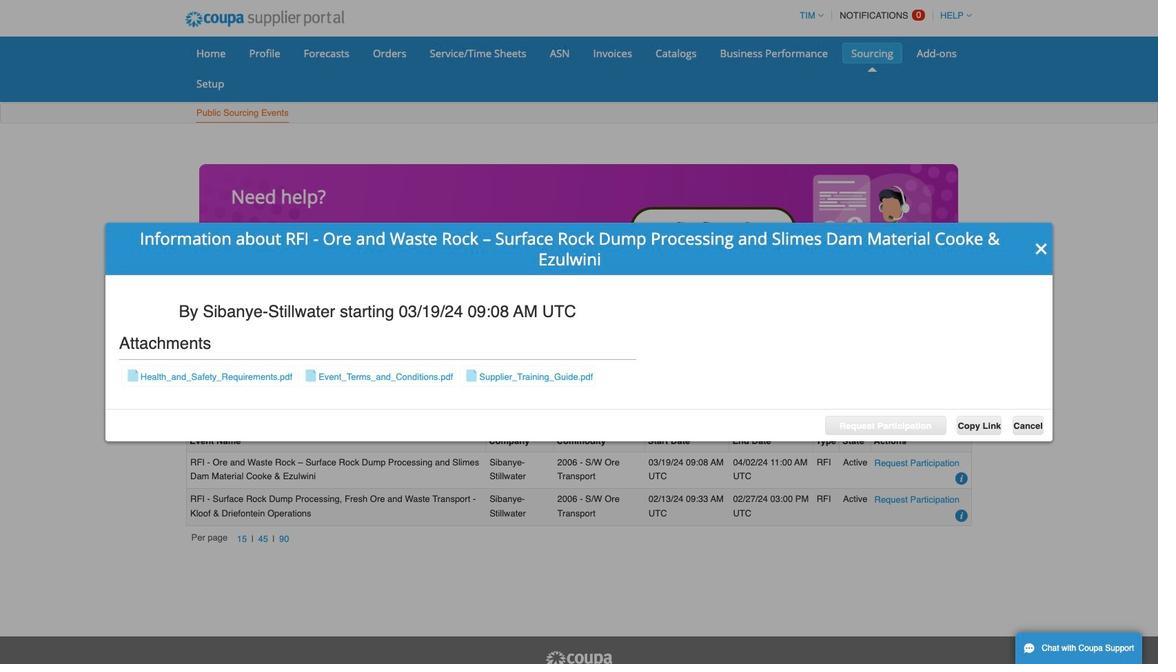Task type: locate. For each thing, give the bounding box(es) containing it.
1 vertical spatial coupa supplier portal image
[[545, 650, 614, 664]]

0 vertical spatial coupa supplier portal image
[[176, 2, 354, 37]]

navigation
[[191, 532, 294, 547]]

end date element
[[730, 431, 814, 452]]

state element
[[840, 431, 871, 452]]

information about rfi - ore and waste rock – surface rock dump processing and slimes dam material cooke & ezulwini dialog
[[106, 223, 1053, 441]]

tab list
[[186, 362, 972, 381]]

actions element
[[871, 431, 972, 452]]

1 horizontal spatial coupa supplier portal image
[[545, 650, 614, 664]]

0 horizontal spatial coupa supplier portal image
[[176, 2, 354, 37]]

commodity element
[[554, 431, 645, 452]]

coupa supplier portal image
[[176, 2, 354, 37], [545, 650, 614, 664]]



Task type: describe. For each thing, give the bounding box(es) containing it.
start date element
[[645, 431, 730, 452]]

previous image
[[201, 219, 212, 230]]

event name element
[[187, 431, 486, 452]]

close image
[[1035, 242, 1049, 256]]

company element
[[486, 431, 554, 452]]

type element
[[814, 431, 840, 452]]

Search text field
[[870, 386, 967, 405]]



Task type: vqa. For each thing, say whether or not it's contained in the screenshot.
the information about rfi - ore and waste rock – surface rock dump processing and slimes dam material cooke & ezulwini dialog
yes



